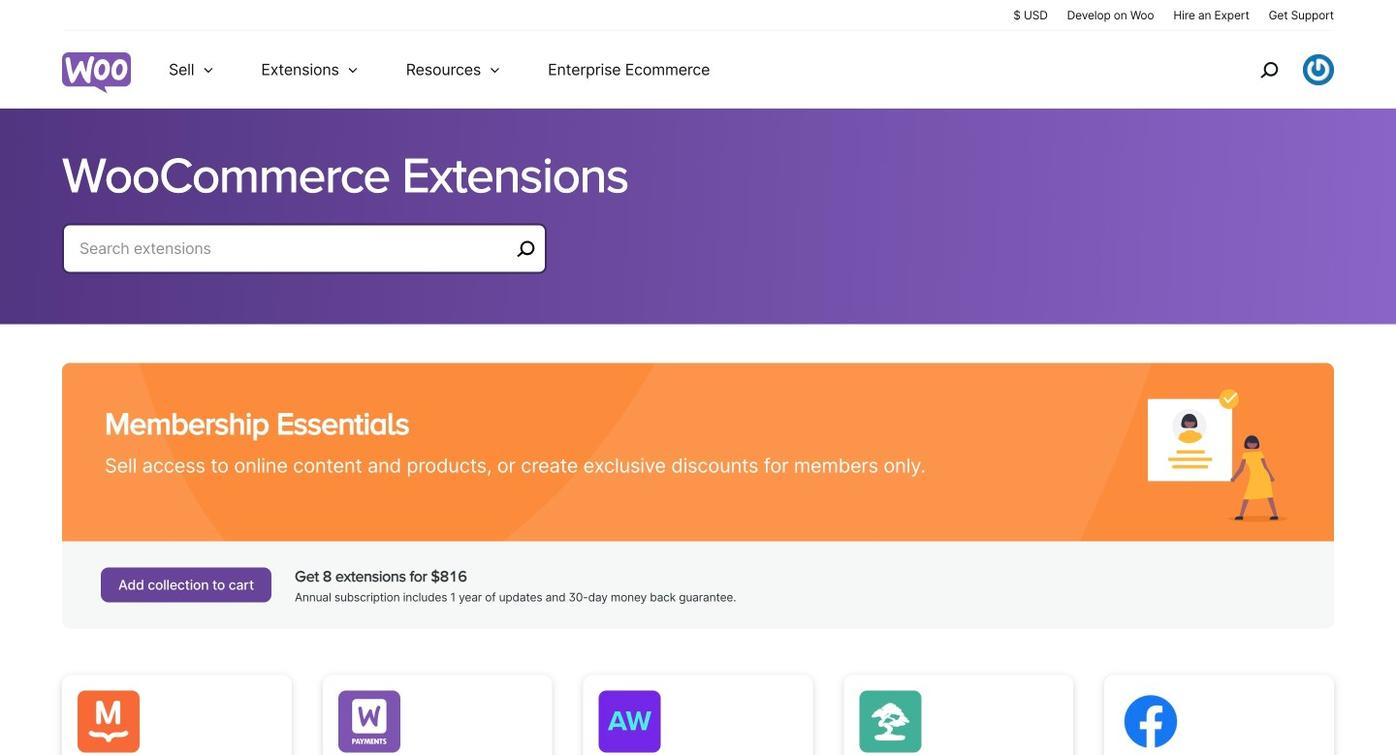 Task type: locate. For each thing, give the bounding box(es) containing it.
None search field
[[62, 223, 547, 297]]

search image
[[1254, 54, 1285, 85]]

Search extensions search field
[[80, 235, 510, 262]]



Task type: vqa. For each thing, say whether or not it's contained in the screenshot.
Service navigation menu element
yes



Task type: describe. For each thing, give the bounding box(es) containing it.
service navigation menu element
[[1219, 38, 1334, 101]]

open account menu image
[[1303, 54, 1334, 85]]



